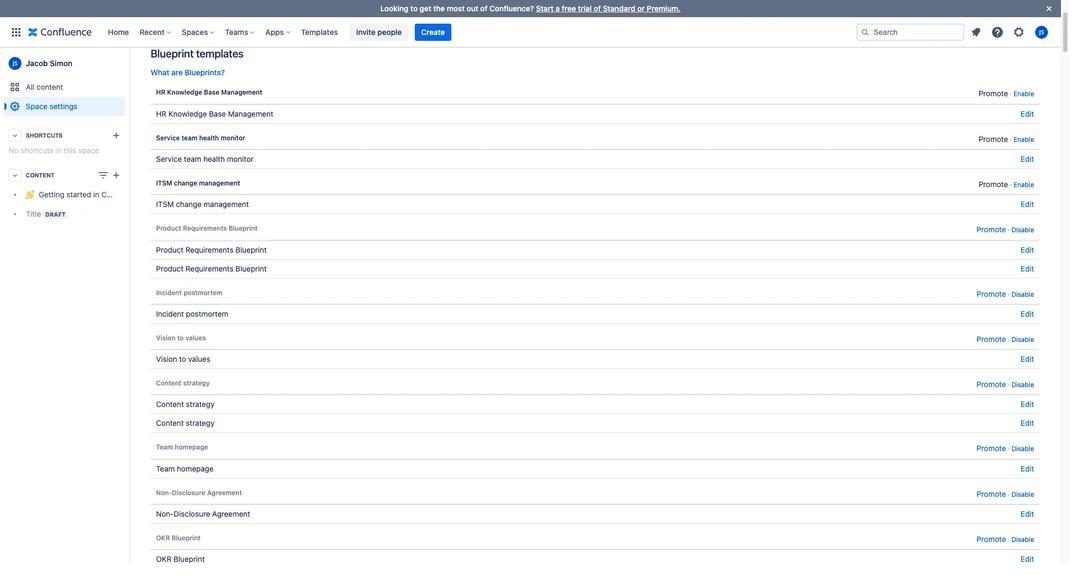 Task type: vqa. For each thing, say whether or not it's contained in the screenshot.
Agreement
yes



Task type: locate. For each thing, give the bounding box(es) containing it.
space left yet,
[[732, 25, 753, 34]]

6 disable link from the top
[[1012, 491, 1035, 499]]

3 content strategy from the top
[[156, 419, 215, 428]]

1 vertical spatial okr blueprint
[[156, 555, 205, 564]]

2 team from the top
[[156, 464, 175, 474]]

vision to values
[[156, 334, 206, 342], [156, 355, 210, 364]]

2 non-disclosure agreement from the top
[[156, 510, 250, 519]]

1 enable link from the top
[[1014, 90, 1035, 98]]

edit link for hr knowledge base management
[[1021, 109, 1035, 118]]

0 vertical spatial values
[[185, 334, 206, 342]]

promote button
[[979, 87, 1009, 100], [979, 133, 1009, 145], [979, 178, 1009, 191], [977, 223, 1006, 236], [977, 288, 1006, 300], [977, 333, 1006, 346], [977, 378, 1006, 391], [977, 443, 1006, 455], [977, 488, 1006, 501], [977, 534, 1006, 546]]

9 edit from the top
[[1021, 419, 1035, 428]]

enable
[[1014, 90, 1035, 98], [1014, 135, 1035, 143], [1014, 181, 1035, 189]]

started.
[[864, 25, 891, 34]]

2 vertical spatial product requirements blueprint
[[156, 264, 267, 273]]

1 vertical spatial started
[[66, 190, 91, 199]]

your left first
[[794, 25, 809, 34]]

vision
[[156, 334, 176, 342], [156, 355, 177, 364]]

0 vertical spatial change
[[174, 179, 197, 187]]

6 edit from the top
[[1021, 309, 1035, 319]]

0 vertical spatial team homepage
[[156, 444, 208, 452]]

a left great
[[202, 25, 206, 34]]

values
[[185, 334, 206, 342], [188, 355, 210, 364]]

1 vertical spatial product
[[156, 245, 184, 254]]

this right specific
[[717, 25, 730, 34]]

tree
[[4, 185, 141, 224]]

3 enable link from the top
[[1014, 181, 1035, 189]]

edit for content strategy
[[1021, 419, 1035, 428]]

0 horizontal spatial space
[[78, 146, 99, 155]]

1 edit from the top
[[1021, 109, 1035, 118]]

edit for service team health monitor
[[1021, 154, 1035, 164]]

3 promote · disable from the top
[[977, 335, 1035, 344]]

create inside global element
[[421, 27, 445, 36]]

templates
[[216, 4, 265, 17], [151, 25, 186, 34], [301, 27, 338, 36]]

1 vertical spatial enable link
[[1014, 135, 1035, 143]]

management
[[221, 88, 262, 96], [228, 109, 273, 118]]

0 vertical spatial hr
[[156, 88, 165, 96]]

1 vertical spatial vision
[[156, 355, 177, 364]]

1 vertical spatial non-
[[156, 510, 174, 519]]

0 horizontal spatial in
[[56, 146, 62, 155]]

0 vertical spatial product requirements blueprint
[[156, 225, 258, 233]]

team homepage
[[156, 444, 208, 452], [156, 464, 214, 474]]

1 horizontal spatial this
[[717, 25, 730, 34]]

are
[[189, 25, 200, 34], [171, 68, 183, 77]]

okr
[[156, 535, 170, 543], [156, 555, 172, 564]]

disclosure
[[172, 489, 205, 497], [174, 510, 210, 519]]

spaces button
[[179, 23, 219, 41]]

edit link for itsm change management
[[1021, 200, 1035, 209]]

1 horizontal spatial get
[[502, 25, 513, 34]]

2 promote · disable from the top
[[977, 289, 1035, 298]]

1 vertical spatial strategy
[[186, 400, 215, 409]]

5 edit link from the top
[[1021, 264, 1035, 273]]

7 disable from the top
[[1012, 536, 1035, 544]]

0 vertical spatial enable link
[[1014, 90, 1035, 98]]

started inside getting started in confluence 'link'
[[66, 190, 91, 199]]

2 non- from the top
[[156, 510, 174, 519]]

a
[[556, 4, 560, 13], [202, 25, 206, 34]]

are inside what are blueprints? button
[[171, 68, 183, 77]]

templates up blueprints?
[[196, 47, 244, 60]]

hr
[[156, 88, 165, 96], [156, 109, 166, 118]]

0 vertical spatial content strategy
[[156, 380, 210, 388]]

jacob simon
[[26, 59, 72, 68]]

· for itsm change management
[[1010, 181, 1012, 189]]

confluence
[[101, 190, 141, 199]]

title draft
[[26, 209, 66, 219]]

4 promote · disable from the top
[[977, 380, 1035, 389]]

2 your from the left
[[439, 25, 454, 34]]

create new template
[[959, 6, 1034, 15]]

11 edit from the top
[[1021, 510, 1035, 519]]

1 your from the left
[[327, 25, 342, 34]]

1 horizontal spatial create
[[959, 6, 983, 15]]

0 vertical spatial in
[[56, 146, 62, 155]]

2 product from the top
[[156, 245, 184, 254]]

promote button for okr blueprint
[[977, 534, 1006, 546]]

requirements
[[183, 225, 227, 233], [186, 245, 234, 254], [186, 264, 234, 273]]

space down 'shortcuts' dropdown button
[[78, 146, 99, 155]]

1 horizontal spatial a
[[556, 4, 560, 13]]

writing
[[542, 25, 566, 34]]

1 vertical spatial okr
[[156, 555, 172, 564]]

0 vertical spatial non-
[[156, 489, 172, 497]]

5 edit from the top
[[1021, 264, 1035, 273]]

disable link for okr blueprint
[[1012, 536, 1035, 544]]

5 disable link from the top
[[1012, 445, 1035, 453]]

10 edit from the top
[[1021, 464, 1035, 474]]

1 vertical spatial hr knowledge base management
[[156, 109, 273, 118]]

0 vertical spatial team
[[156, 444, 173, 452]]

banner
[[0, 17, 1061, 47]]

homepage
[[175, 444, 208, 452], [177, 464, 214, 474]]

templates inside global element
[[301, 27, 338, 36]]

4 edit link from the top
[[1021, 245, 1035, 254]]

1 non- from the top
[[156, 489, 172, 497]]

create
[[959, 6, 983, 15], [421, 27, 445, 36]]

service
[[156, 134, 180, 142], [156, 154, 182, 164]]

1 vertical spatial templates
[[196, 47, 244, 60]]

1 vertical spatial create
[[421, 27, 445, 36]]

1 vertical spatial are
[[171, 68, 183, 77]]

settings
[[50, 102, 77, 111]]

what
[[151, 68, 169, 77]]

7 promote · disable from the top
[[977, 535, 1035, 544]]

0 vertical spatial non-disclosure agreement
[[156, 489, 242, 497]]

1 horizontal spatial in
[[93, 190, 99, 199]]

· for okr blueprint
[[1008, 536, 1010, 544]]

1 vertical spatial values
[[188, 355, 210, 364]]

search image
[[861, 28, 870, 36]]

1 of from the left
[[481, 4, 488, 13]]

notification icon image
[[970, 26, 983, 38]]

teams button
[[222, 23, 259, 41]]

3 disable from the top
[[1012, 336, 1035, 344]]

2 itsm from the top
[[156, 200, 174, 209]]

2 enable link from the top
[[1014, 135, 1035, 143]]

strategy
[[183, 380, 210, 388], [186, 400, 215, 409], [186, 419, 215, 428]]

4 disable from the top
[[1012, 381, 1035, 389]]

· for service team health monitor
[[1010, 135, 1012, 143]]

promote button for hr knowledge base management
[[979, 87, 1009, 100]]

edit for incident postmortem
[[1021, 309, 1035, 319]]

2 disable from the top
[[1012, 290, 1035, 298]]

in
[[56, 146, 62, 155], [93, 190, 99, 199]]

space
[[732, 25, 753, 34], [78, 146, 99, 155]]

product requirements blueprint for ninth edit link from the bottom
[[156, 245, 267, 254]]

product
[[156, 225, 181, 233], [156, 245, 184, 254], [156, 264, 184, 273]]

1 vision from the top
[[156, 334, 176, 342]]

3 edit link from the top
[[1021, 200, 1035, 209]]

2 okr blueprint from the top
[[156, 555, 205, 564]]

promote for okr blueprint
[[977, 535, 1006, 544]]

teams
[[225, 27, 248, 36]]

1 vertical spatial service
[[156, 154, 182, 164]]

service team health monitor
[[156, 134, 245, 142], [156, 154, 254, 164]]

free
[[562, 4, 576, 13]]

disable for non-disclosure agreement
[[1012, 491, 1035, 499]]

create for create new template
[[959, 6, 983, 15]]

confluence image
[[28, 26, 92, 38], [28, 26, 92, 38]]

0 horizontal spatial get
[[420, 4, 432, 13]]

3 edit from the top
[[1021, 200, 1035, 209]]

1 vertical spatial content strategy
[[156, 400, 215, 409]]

2 vertical spatial product
[[156, 264, 184, 273]]

content
[[37, 82, 63, 92]]

· for vision to values
[[1008, 336, 1010, 344]]

disable link
[[1012, 226, 1035, 234], [1012, 290, 1035, 298], [1012, 336, 1035, 344], [1012, 381, 1035, 389], [1012, 445, 1035, 453], [1012, 491, 1035, 499], [1012, 536, 1035, 544]]

out
[[467, 4, 479, 13]]

promote for vision to values
[[977, 335, 1006, 344]]

0 horizontal spatial are
[[171, 68, 183, 77]]

disable link for non-disclosure agreement
[[1012, 491, 1035, 499]]

create left new
[[959, 6, 983, 15]]

0 vertical spatial are
[[189, 25, 200, 34]]

tree containing getting started in confluence
[[4, 185, 141, 224]]

promote for service team health monitor
[[979, 134, 1009, 143]]

0 vertical spatial hr knowledge base management
[[156, 88, 262, 96]]

12 edit link from the top
[[1021, 555, 1035, 564]]

1 vertical spatial health
[[203, 154, 225, 164]]

2 edit from the top
[[1021, 154, 1035, 164]]

1 vertical spatial in
[[93, 190, 99, 199]]

1 vertical spatial incident
[[156, 309, 184, 319]]

9 edit link from the top
[[1021, 419, 1035, 428]]

started down looking to get the most out of confluence? start a free trial of standard or premium.
[[515, 25, 540, 34]]

0 vertical spatial create
[[959, 6, 983, 15]]

1 itsm change management from the top
[[156, 179, 240, 187]]

1 vertical spatial promote · enable
[[979, 134, 1035, 143]]

1 horizontal spatial space
[[732, 25, 753, 34]]

12 edit from the top
[[1021, 555, 1035, 564]]

team
[[456, 25, 473, 34], [182, 134, 198, 142], [184, 154, 201, 164]]

get right quickly
[[502, 25, 513, 34]]

0 horizontal spatial this
[[64, 146, 76, 155]]

health
[[199, 134, 219, 142], [203, 154, 225, 164]]

in down change view 'image'
[[93, 190, 99, 199]]

created
[[176, 4, 214, 17]]

1 service team health monitor from the top
[[156, 134, 245, 142]]

1 vertical spatial space
[[78, 146, 99, 155]]

templates down user
[[151, 25, 186, 34]]

1 horizontal spatial started
[[515, 25, 540, 34]]

of right 'trial'
[[594, 4, 601, 13]]

1 enable from the top
[[1014, 90, 1035, 98]]

0 horizontal spatial of
[[481, 4, 488, 13]]

promote button for team homepage
[[977, 443, 1006, 455]]

edit for non-disclosure agreement
[[1021, 510, 1035, 519]]

templates
[[643, 25, 677, 34], [196, 47, 244, 60]]

get left "started."
[[851, 25, 862, 34]]

1 vertical spatial itsm change management
[[156, 200, 249, 209]]

2 vertical spatial promote · enable
[[979, 180, 1035, 189]]

in down 'shortcuts' dropdown button
[[56, 146, 62, 155]]

1 vision to values from the top
[[156, 334, 206, 342]]

content
[[26, 172, 54, 179], [156, 380, 182, 388], [156, 400, 184, 409], [156, 419, 184, 428]]

1 vertical spatial itsm
[[156, 200, 174, 209]]

promote for hr knowledge base management
[[979, 89, 1009, 98]]

2 vertical spatial content strategy
[[156, 419, 215, 428]]

1 horizontal spatial of
[[594, 4, 601, 13]]

are right what
[[171, 68, 183, 77]]

of
[[481, 4, 488, 13], [594, 4, 601, 13]]

1 horizontal spatial your
[[439, 25, 454, 34]]

7 edit from the top
[[1021, 355, 1035, 364]]

management
[[199, 179, 240, 187], [204, 200, 249, 209]]

promote · disable
[[977, 225, 1035, 234], [977, 289, 1035, 298], [977, 335, 1035, 344], [977, 380, 1035, 389], [977, 444, 1035, 453], [977, 490, 1035, 499], [977, 535, 1035, 544]]

create down the
[[421, 27, 445, 36]]

get left the
[[420, 4, 432, 13]]

2 vision from the top
[[156, 355, 177, 364]]

recent button
[[136, 23, 175, 41]]

0 vertical spatial disclosure
[[172, 489, 205, 497]]

0 vertical spatial service
[[156, 134, 180, 142]]

global element
[[6, 17, 857, 47]]

6 promote · disable from the top
[[977, 490, 1035, 499]]

1 vertical spatial agreement
[[212, 510, 250, 519]]

10 edit link from the top
[[1021, 464, 1035, 474]]

1 vertical spatial non-disclosure agreement
[[156, 510, 250, 519]]

2 vertical spatial strategy
[[186, 419, 215, 428]]

disable link for vision to values
[[1012, 336, 1035, 344]]

1 non-disclosure agreement from the top
[[156, 489, 242, 497]]

0 vertical spatial promote · enable
[[979, 89, 1035, 98]]

1 edit link from the top
[[1021, 109, 1035, 118]]

edit link for content strategy
[[1021, 419, 1035, 428]]

0 vertical spatial enable
[[1014, 90, 1035, 98]]

invite people button
[[350, 23, 408, 41]]

are down created
[[189, 25, 200, 34]]

2 product requirements blueprint from the top
[[156, 245, 267, 254]]

1 promote · enable from the top
[[979, 89, 1035, 98]]

a left the free
[[556, 4, 560, 13]]

5 promote · disable from the top
[[977, 444, 1035, 453]]

1 vertical spatial knowledge
[[168, 109, 207, 118]]

started down content dropdown button
[[66, 190, 91, 199]]

0 vertical spatial service team health monitor
[[156, 134, 245, 142]]

1 vertical spatial team
[[156, 464, 175, 474]]

incident
[[156, 289, 182, 297], [156, 309, 184, 319]]

templates up way
[[216, 4, 265, 17]]

1 vertical spatial a
[[202, 25, 206, 34]]

template
[[1002, 6, 1034, 15]]

get
[[420, 4, 432, 13], [502, 25, 513, 34], [851, 25, 862, 34]]

your right enable
[[439, 25, 454, 34]]

this down 'shortcuts' dropdown button
[[64, 146, 76, 155]]

way
[[228, 25, 241, 34]]

title
[[26, 209, 41, 219]]

promote for team homepage
[[977, 444, 1006, 453]]

0 vertical spatial okr blueprint
[[156, 535, 201, 543]]

templates down premium.
[[643, 25, 677, 34]]

start
[[536, 4, 554, 13]]

templates right 'apps' popup button
[[301, 27, 338, 36]]

promote · disable for vision to values
[[977, 335, 1035, 344]]

of right the 'out'
[[481, 4, 488, 13]]

edit for itsm change management
[[1021, 200, 1035, 209]]

6 edit link from the top
[[1021, 309, 1035, 319]]

and
[[398, 25, 411, 34]]

0 vertical spatial templates
[[643, 25, 677, 34]]

team
[[156, 444, 173, 452], [156, 464, 175, 474]]

agreement
[[207, 489, 242, 497], [212, 510, 250, 519]]

0 vertical spatial incident
[[156, 289, 182, 297]]

2 promote · enable from the top
[[979, 134, 1035, 143]]

hr knowledge base management
[[156, 88, 262, 96], [156, 109, 273, 118]]

0 vertical spatial management
[[221, 88, 262, 96]]

3 disable link from the top
[[1012, 336, 1035, 344]]

2 enable from the top
[[1014, 135, 1035, 143]]

0 vertical spatial base
[[204, 88, 220, 96]]

2 horizontal spatial templates
[[301, 27, 338, 36]]

8 edit link from the top
[[1021, 400, 1035, 409]]

8 edit from the top
[[1021, 400, 1035, 409]]

7 edit link from the top
[[1021, 355, 1035, 364]]

3 product requirements blueprint from the top
[[156, 264, 267, 273]]

content.
[[568, 25, 597, 34]]

1 promote · disable from the top
[[977, 225, 1035, 234]]

0 vertical spatial okr
[[156, 535, 170, 543]]

in inside 'link'
[[93, 190, 99, 199]]

1 vertical spatial incident postmortem
[[156, 309, 228, 319]]

0 vertical spatial knowledge
[[167, 88, 202, 96]]

2 edit link from the top
[[1021, 154, 1035, 164]]

Search field
[[857, 23, 965, 41]]

the
[[433, 4, 445, 13]]

1 horizontal spatial templates
[[643, 25, 677, 34]]

promote button for incident postmortem
[[977, 288, 1006, 300]]

1 vertical spatial team homepage
[[156, 464, 214, 474]]

shortcuts
[[21, 146, 53, 155]]

1 vertical spatial management
[[204, 200, 249, 209]]

11 edit link from the top
[[1021, 510, 1035, 519]]

0 vertical spatial incident postmortem
[[156, 289, 222, 297]]

0 vertical spatial agreement
[[207, 489, 242, 497]]

0 vertical spatial itsm
[[156, 179, 172, 187]]

2 incident from the top
[[156, 309, 184, 319]]

change view image
[[97, 169, 110, 182]]

your right standardise
[[327, 25, 342, 34]]

edit for vision to values
[[1021, 355, 1035, 364]]

2 vertical spatial enable link
[[1014, 181, 1035, 189]]

trial
[[578, 4, 592, 13]]

promote for itsm change management
[[979, 180, 1009, 189]]

0 vertical spatial vision
[[156, 334, 176, 342]]

1 hr knowledge base management from the top
[[156, 88, 262, 96]]

promote · disable for non-disclosure agreement
[[977, 490, 1035, 499]]

2 content strategy from the top
[[156, 400, 215, 409]]

templates for templates
[[301, 27, 338, 36]]

1 vertical spatial vision to values
[[156, 355, 210, 364]]

disable for incident postmortem
[[1012, 290, 1035, 298]]

0 horizontal spatial your
[[327, 25, 342, 34]]

itsm change management
[[156, 179, 240, 187], [156, 200, 249, 209]]

1 product from the top
[[156, 225, 181, 233]]

5 disable from the top
[[1012, 445, 1035, 453]]

1 product requirements blueprint from the top
[[156, 225, 258, 233]]

6 disable from the top
[[1012, 491, 1035, 499]]

monitor
[[221, 134, 245, 142], [227, 154, 254, 164]]

promote button for itsm change management
[[979, 178, 1009, 191]]

invite people
[[356, 27, 402, 36]]

2 vision to values from the top
[[156, 355, 210, 364]]

0 vertical spatial team
[[456, 25, 473, 34]]

4 edit from the top
[[1021, 245, 1035, 254]]

edit for product requirements blueprint
[[1021, 264, 1035, 273]]

itsm
[[156, 179, 172, 187], [156, 200, 174, 209]]

disable
[[1012, 226, 1035, 234], [1012, 290, 1035, 298], [1012, 336, 1035, 344], [1012, 381, 1035, 389], [1012, 445, 1035, 453], [1012, 491, 1035, 499], [1012, 536, 1035, 544]]

incident postmortem
[[156, 289, 222, 297], [156, 309, 228, 319]]

2 disable link from the top
[[1012, 290, 1035, 298]]

1 vertical spatial enable
[[1014, 135, 1035, 143]]

disable link for incident postmortem
[[1012, 290, 1035, 298]]

2 vertical spatial enable
[[1014, 181, 1035, 189]]

edit for okr blueprint
[[1021, 555, 1035, 564]]

7 disable link from the top
[[1012, 536, 1035, 544]]

close image
[[1043, 2, 1056, 15]]



Task type: describe. For each thing, give the bounding box(es) containing it.
all content link
[[4, 78, 125, 97]]

1 vertical spatial management
[[228, 109, 273, 118]]

recent
[[140, 27, 165, 36]]

jacob
[[26, 59, 48, 68]]

great
[[208, 25, 226, 34]]

standard
[[603, 4, 636, 13]]

space settings
[[26, 102, 77, 111]]

getting
[[39, 190, 64, 199]]

promote · enable for monitor
[[979, 134, 1035, 143]]

2 itsm change management from the top
[[156, 200, 249, 209]]

premium.
[[647, 4, 681, 13]]

all content
[[26, 82, 63, 92]]

create for create
[[421, 27, 445, 36]]

0 vertical spatial this
[[717, 25, 730, 34]]

blueprint templates
[[151, 47, 244, 60]]

1 vertical spatial postmortem
[[186, 309, 228, 319]]

disable for team homepage
[[1012, 445, 1035, 453]]

3 enable from the top
[[1014, 181, 1035, 189]]

space
[[26, 102, 48, 111]]

edit for team homepage
[[1021, 464, 1035, 474]]

apps
[[266, 27, 284, 36]]

1 vertical spatial homepage
[[177, 464, 214, 474]]

content inside dropdown button
[[26, 172, 54, 179]]

2 vertical spatial requirements
[[186, 264, 234, 273]]

add shortcut image
[[110, 129, 123, 142]]

templates link
[[298, 23, 341, 41]]

1 team from the top
[[156, 444, 173, 452]]

1 incident postmortem from the top
[[156, 289, 222, 297]]

user
[[151, 4, 173, 17]]

2 vertical spatial team
[[184, 154, 201, 164]]

create link
[[415, 23, 452, 41]]

this inside space element
[[64, 146, 76, 155]]

· for incident postmortem
[[1008, 290, 1010, 298]]

you
[[599, 25, 612, 34]]

your profile and preferences image
[[1036, 26, 1049, 38]]

edit link for service team health monitor
[[1021, 154, 1035, 164]]

promote · disable for okr blueprint
[[977, 535, 1035, 544]]

appswitcher icon image
[[10, 26, 23, 38]]

jacob simon link
[[4, 53, 125, 74]]

0 vertical spatial a
[[556, 4, 560, 13]]

product requirements blueprint for edit link associated with product requirements blueprint
[[156, 264, 267, 273]]

1 itsm from the top
[[156, 179, 172, 187]]

create a page image
[[110, 169, 123, 182]]

0 vertical spatial requirements
[[183, 225, 227, 233]]

create
[[770, 25, 792, 34]]

enable for monitor
[[1014, 135, 1035, 143]]

edit for hr knowledge base management
[[1021, 109, 1035, 118]]

new
[[985, 6, 1000, 15]]

2 of from the left
[[594, 4, 601, 13]]

quickly
[[475, 25, 500, 34]]

looking
[[381, 4, 409, 13]]

templates for templates are a great way to help you standardise your documentation and enable your team quickly get started writing content. you have no templates specific to this space yet, create your first one to get started.
[[151, 25, 186, 34]]

disable link for team homepage
[[1012, 445, 1035, 453]]

promote button for non-disclosure agreement
[[977, 488, 1006, 501]]

no shortcuts in this space
[[9, 146, 99, 155]]

all
[[26, 82, 34, 92]]

edit link for vision to values
[[1021, 355, 1035, 364]]

0 vertical spatial homepage
[[175, 444, 208, 452]]

0 vertical spatial monitor
[[221, 134, 245, 142]]

edit link for product requirements blueprint
[[1021, 264, 1035, 273]]

are for what
[[171, 68, 183, 77]]

1 okr blueprint from the top
[[156, 535, 201, 543]]

3 your from the left
[[794, 25, 809, 34]]

templates are a great way to help you standardise your documentation and enable your team quickly get started writing content. you have no templates specific to this space yet, create your first one to get started.
[[151, 25, 891, 34]]

1 okr from the top
[[156, 535, 170, 543]]

standardise
[[284, 25, 325, 34]]

settings icon image
[[1013, 26, 1026, 38]]

are for templates
[[189, 25, 200, 34]]

2 okr from the top
[[156, 555, 172, 564]]

invite
[[356, 27, 376, 36]]

shortcuts button
[[4, 126, 125, 145]]

spaces
[[182, 27, 208, 36]]

what are blueprints?
[[151, 68, 225, 77]]

2 hr knowledge base management from the top
[[156, 109, 273, 118]]

help icon image
[[991, 26, 1004, 38]]

2 team homepage from the top
[[156, 464, 214, 474]]

have
[[614, 25, 630, 34]]

1 disable from the top
[[1012, 226, 1035, 234]]

in for started
[[93, 190, 99, 199]]

or
[[638, 4, 645, 13]]

· for non-disclosure agreement
[[1008, 491, 1010, 499]]

yet,
[[755, 25, 768, 34]]

banner containing home
[[0, 17, 1061, 47]]

1 service from the top
[[156, 134, 180, 142]]

2 service team health monitor from the top
[[156, 154, 254, 164]]

1 disable link from the top
[[1012, 226, 1035, 234]]

4 disable link from the top
[[1012, 381, 1035, 389]]

promote for non-disclosure agreement
[[977, 490, 1006, 499]]

apps button
[[262, 23, 295, 41]]

no
[[632, 25, 641, 34]]

specific
[[679, 25, 706, 34]]

1 vertical spatial monitor
[[227, 154, 254, 164]]

0 vertical spatial started
[[515, 25, 540, 34]]

edit link for incident postmortem
[[1021, 309, 1035, 319]]

getting started in confluence
[[39, 190, 141, 199]]

blueprints?
[[185, 68, 225, 77]]

2 incident postmortem from the top
[[156, 309, 228, 319]]

confluence?
[[490, 4, 534, 13]]

edit link for okr blueprint
[[1021, 555, 1035, 564]]

1 content strategy from the top
[[156, 380, 210, 388]]

tree inside space element
[[4, 185, 141, 224]]

first
[[811, 25, 825, 34]]

people
[[378, 27, 402, 36]]

create new template link
[[954, 3, 1040, 19]]

help
[[252, 25, 267, 34]]

promote · disable for incident postmortem
[[977, 289, 1035, 298]]

enable
[[413, 25, 437, 34]]

enable link for monitor
[[1014, 135, 1035, 143]]

promote button for service team health monitor
[[979, 133, 1009, 145]]

space settings link
[[4, 97, 125, 116]]

disable for okr blueprint
[[1012, 536, 1035, 544]]

1 vertical spatial team
[[182, 134, 198, 142]]

what are blueprints? button
[[151, 67, 225, 78]]

strategy for edit link related to content strategy
[[186, 419, 215, 428]]

promote button for vision to values
[[977, 333, 1006, 346]]

0 vertical spatial postmortem
[[184, 289, 222, 297]]

3 product from the top
[[156, 264, 184, 273]]

· for hr knowledge base management
[[1010, 90, 1012, 98]]

most
[[447, 4, 465, 13]]

space element
[[0, 47, 141, 565]]

0 vertical spatial strategy
[[183, 380, 210, 388]]

enable link for management
[[1014, 90, 1035, 98]]

edit link for non-disclosure agreement
[[1021, 510, 1035, 519]]

disable for vision to values
[[1012, 336, 1035, 344]]

promote · enable for management
[[979, 89, 1035, 98]]

1 incident from the top
[[156, 289, 182, 297]]

you
[[269, 25, 282, 34]]

1 vertical spatial requirements
[[186, 245, 234, 254]]

one
[[827, 25, 840, 34]]

documentation
[[344, 25, 396, 34]]

2 service from the top
[[156, 154, 182, 164]]

edit link for team homepage
[[1021, 464, 1035, 474]]

promote for incident postmortem
[[977, 289, 1006, 298]]

start a free trial of standard or premium. link
[[536, 4, 681, 13]]

draft
[[45, 211, 66, 218]]

0 vertical spatial health
[[199, 134, 219, 142]]

in for shortcuts
[[56, 146, 62, 155]]

enable for management
[[1014, 90, 1035, 98]]

1 team homepage from the top
[[156, 444, 208, 452]]

· for team homepage
[[1008, 445, 1010, 453]]

strategy for 8th edit link from the top of the page
[[186, 400, 215, 409]]

2 horizontal spatial get
[[851, 25, 862, 34]]

1 vertical spatial disclosure
[[174, 510, 210, 519]]

getting started in confluence link
[[4, 185, 141, 205]]

1 horizontal spatial templates
[[216, 4, 265, 17]]

collapse sidebar image
[[117, 53, 141, 74]]

0 horizontal spatial a
[[202, 25, 206, 34]]

0 vertical spatial management
[[199, 179, 240, 187]]

1 vertical spatial change
[[176, 200, 202, 209]]

0 vertical spatial space
[[732, 25, 753, 34]]

1 hr from the top
[[156, 88, 165, 96]]

home
[[108, 27, 129, 36]]

looking to get the most out of confluence? start a free trial of standard or premium.
[[381, 4, 681, 13]]

3 promote · enable from the top
[[979, 180, 1035, 189]]

home link
[[105, 23, 132, 41]]

promote · disable for team homepage
[[977, 444, 1035, 453]]

simon
[[50, 59, 72, 68]]

no
[[9, 146, 19, 155]]

content button
[[4, 166, 125, 185]]

1 vertical spatial base
[[209, 109, 226, 118]]

user created templates
[[151, 4, 265, 17]]

shortcuts
[[26, 132, 63, 139]]

2 hr from the top
[[156, 109, 166, 118]]



